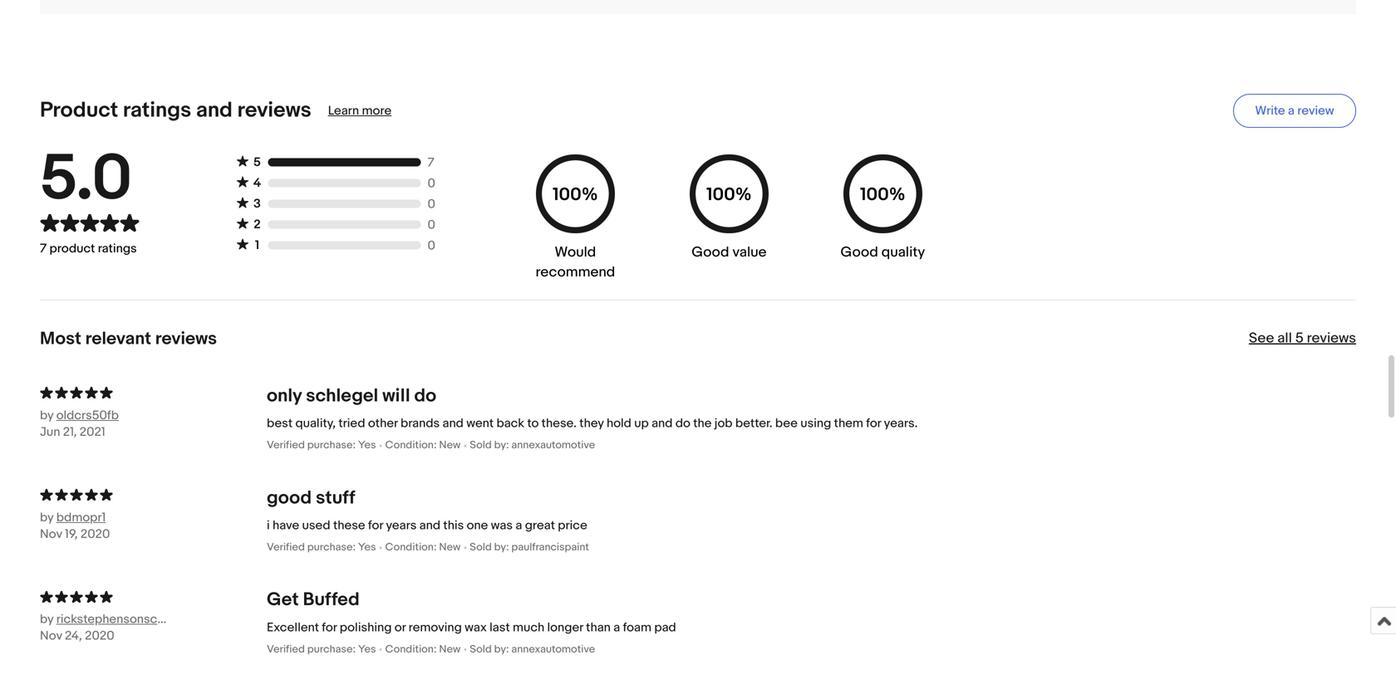 Task type: locate. For each thing, give the bounding box(es) containing it.
19,
[[65, 527, 78, 542]]

7
[[428, 155, 434, 170], [40, 241, 47, 256]]

1 condition: from the top
[[385, 439, 437, 452]]

verified purchase: yes down quality,
[[267, 439, 376, 452]]

1 verified from the top
[[267, 439, 305, 452]]

2 sold by: annexautomotive from the top
[[470, 644, 595, 656]]

percents of reviewers think of this product as image
[[40, 384, 267, 401], [40, 486, 267, 503], [40, 589, 267, 605]]

a right than
[[614, 621, 620, 636]]

learn
[[328, 103, 359, 118]]

2 horizontal spatial reviews
[[1307, 330, 1356, 347]]

for
[[866, 416, 881, 431], [368, 519, 383, 534], [322, 621, 337, 636]]

last
[[490, 621, 510, 636]]

see
[[1249, 330, 1274, 347]]

hold
[[607, 416, 631, 431]]

by left bdmopr1
[[40, 510, 53, 525]]

write a review link
[[1233, 94, 1356, 128]]

2020 down bdmopr1
[[80, 527, 110, 542]]

1 nov from the top
[[40, 527, 62, 542]]

good left quality
[[841, 244, 878, 261]]

2 annexautomotive from the top
[[511, 644, 595, 656]]

by: for only schlegel will do
[[494, 439, 509, 452]]

new down brands
[[439, 439, 461, 452]]

product ratings and reviews
[[40, 98, 311, 123]]

condition: new for get buffed
[[385, 644, 461, 656]]

1 verified purchase: yes from the top
[[267, 439, 376, 452]]

verified purchase: yes down the used
[[267, 541, 376, 554]]

would
[[555, 244, 596, 261]]

0 vertical spatial percents of reviewers think of this product as image
[[40, 384, 267, 401]]

verified for good
[[267, 541, 305, 554]]

1 yes from the top
[[358, 439, 376, 452]]

annexautomotive for get buffed
[[511, 644, 595, 656]]

2 percents of reviewers think of this product as image from the top
[[40, 486, 267, 503]]

get
[[267, 589, 299, 612]]

good inside 100 percents of reviewers think of this product as good value element
[[692, 244, 729, 261]]

0 vertical spatial do
[[414, 385, 436, 408]]

2 0 from the top
[[428, 197, 435, 212]]

a right write
[[1288, 103, 1295, 118]]

3 purchase: from the top
[[307, 644, 356, 656]]

0 horizontal spatial 5
[[254, 155, 261, 170]]

oldcrs50fb link
[[56, 408, 173, 424]]

do
[[414, 385, 436, 408], [675, 416, 690, 431]]

using
[[801, 416, 831, 431]]

yes
[[358, 439, 376, 452], [358, 541, 376, 554], [358, 644, 376, 656]]

1 0 from the top
[[428, 176, 435, 191]]

purchase: for stuff
[[307, 541, 356, 554]]

3 percents of reviewers think of this product as image from the top
[[40, 589, 267, 605]]

condition: new
[[385, 439, 461, 452], [385, 541, 461, 554], [385, 644, 461, 656]]

1 vertical spatial sold
[[470, 541, 492, 554]]

verified purchase: yes
[[267, 439, 376, 452], [267, 541, 376, 554], [267, 644, 376, 656]]

2 yes from the top
[[358, 541, 376, 554]]

3 verified purchase: yes from the top
[[267, 644, 376, 656]]

0 vertical spatial 5
[[254, 155, 261, 170]]

0 vertical spatial condition: new
[[385, 439, 461, 452]]

1 purchase: from the top
[[307, 439, 356, 452]]

2020 for good
[[80, 527, 110, 542]]

2020 for get
[[85, 629, 114, 644]]

good inside "100 percents of reviewers think of this product as good quality" element
[[841, 244, 878, 261]]

purchase: down the used
[[307, 541, 356, 554]]

reviews
[[237, 98, 311, 123], [155, 328, 217, 350], [1307, 330, 1356, 347]]

sold by: annexautomotive
[[470, 439, 595, 452], [470, 644, 595, 656]]

2 vertical spatial for
[[322, 621, 337, 636]]

7 for 7
[[428, 155, 434, 170]]

for right them in the bottom right of the page
[[866, 416, 881, 431]]

0 vertical spatial for
[[866, 416, 881, 431]]

i have used these for years and this one was a great price
[[267, 519, 587, 534]]

they
[[579, 416, 604, 431]]

0 vertical spatial 2020
[[80, 527, 110, 542]]

sold by: annexautomotive down to at the bottom of page
[[470, 439, 595, 452]]

reviews right all
[[1307, 330, 1356, 347]]

yes for buffed
[[358, 644, 376, 656]]

great
[[525, 519, 555, 534]]

percents of reviewers think of this product as image up oldcrs50fb link
[[40, 384, 267, 401]]

nov left "24,"
[[40, 629, 62, 644]]

0 for 2
[[428, 218, 435, 232]]

2 vertical spatial verified purchase: yes
[[267, 644, 376, 656]]

annexautomotive down longer
[[511, 644, 595, 656]]

condition: new down the removing
[[385, 644, 461, 656]]

2 vertical spatial by:
[[494, 644, 509, 656]]

yes down these
[[358, 541, 376, 554]]

5 right all
[[1295, 330, 1304, 347]]

2 by from the top
[[40, 510, 53, 525]]

1 vertical spatial sold by: annexautomotive
[[470, 644, 595, 656]]

sold by: annexautomotive for only schlegel will do
[[470, 439, 595, 452]]

2 condition: from the top
[[385, 541, 437, 554]]

condition: for get buffed
[[385, 644, 437, 656]]

verified down excellent
[[267, 644, 305, 656]]

5
[[254, 155, 261, 170], [1295, 330, 1304, 347]]

2 vertical spatial sold
[[470, 644, 492, 656]]

2 good from the left
[[841, 244, 878, 261]]

sold down went
[[470, 439, 492, 452]]

1 horizontal spatial reviews
[[237, 98, 311, 123]]

new for only schlegel will do
[[439, 439, 461, 452]]

3 condition: from the top
[[385, 644, 437, 656]]

nov inside by bdmopr1 nov 19, 2020
[[40, 527, 62, 542]]

by inside by bdmopr1 nov 19, 2020
[[40, 510, 53, 525]]

tried
[[339, 416, 365, 431]]

excellent for polishing or removing wax last much longer than a foam pad
[[267, 621, 676, 636]]

1 vertical spatial annexautomotive
[[511, 644, 595, 656]]

2020
[[80, 527, 110, 542], [85, 629, 114, 644]]

condition: new down i have used these for years and this one was a great price
[[385, 541, 461, 554]]

1 horizontal spatial a
[[614, 621, 620, 636]]

sold by: annexautomotive for get buffed
[[470, 644, 595, 656]]

new for get buffed
[[439, 644, 461, 656]]

2020 inside by rickstephensonscars nov 24, 2020
[[85, 629, 114, 644]]

by: down back
[[494, 439, 509, 452]]

3 verified from the top
[[267, 644, 305, 656]]

better.
[[735, 416, 773, 431]]

by: for get buffed
[[494, 644, 509, 656]]

sold down one
[[470, 541, 492, 554]]

new down the removing
[[439, 644, 461, 656]]

3 by: from the top
[[494, 644, 509, 656]]

yes for stuff
[[358, 541, 376, 554]]

for left years
[[368, 519, 383, 534]]

sold for only schlegel will do
[[470, 439, 492, 452]]

good
[[267, 487, 312, 510]]

by for get
[[40, 613, 53, 628]]

jun
[[40, 425, 60, 440]]

product
[[49, 241, 95, 256]]

0 horizontal spatial a
[[516, 519, 522, 534]]

condition: down 'or'
[[385, 644, 437, 656]]

do up brands
[[414, 385, 436, 408]]

went
[[466, 416, 494, 431]]

1 good from the left
[[692, 244, 729, 261]]

2 new from the top
[[439, 541, 461, 554]]

1 vertical spatial 7
[[40, 241, 47, 256]]

1 vertical spatial percents of reviewers think of this product as image
[[40, 486, 267, 503]]

0 vertical spatial yes
[[358, 439, 376, 452]]

1 sold by: annexautomotive from the top
[[470, 439, 595, 452]]

2020 inside by bdmopr1 nov 19, 2020
[[80, 527, 110, 542]]

1 by: from the top
[[494, 439, 509, 452]]

1 vertical spatial purchase:
[[307, 541, 356, 554]]

1 vertical spatial nov
[[40, 629, 62, 644]]

percents of reviewers think of this product as image for only
[[40, 384, 267, 401]]

percents of reviewers think of this product as image up rickstephensonscars
[[40, 589, 267, 605]]

learn more link
[[328, 103, 392, 118]]

purchase: for buffed
[[307, 644, 356, 656]]

sold by: annexautomotive down much
[[470, 644, 595, 656]]

verified down 'best'
[[267, 439, 305, 452]]

100 percents of reviewers think of this product as would recommend element
[[532, 154, 619, 282]]

1 by from the top
[[40, 408, 53, 423]]

sold by: paulfrancispaint
[[470, 541, 589, 554]]

nov left 19,
[[40, 527, 62, 542]]

a right was
[[516, 519, 522, 534]]

2 vertical spatial condition: new
[[385, 644, 461, 656]]

purchase:
[[307, 439, 356, 452], [307, 541, 356, 554], [307, 644, 356, 656]]

purchase: down quality,
[[307, 439, 356, 452]]

1
[[255, 238, 259, 253]]

2 vertical spatial yes
[[358, 644, 376, 656]]

2 vertical spatial condition:
[[385, 644, 437, 656]]

ratings right product
[[123, 98, 191, 123]]

1 horizontal spatial good
[[841, 244, 878, 261]]

new
[[439, 439, 461, 452], [439, 541, 461, 554], [439, 644, 461, 656]]

have
[[273, 519, 299, 534]]

0 vertical spatial by
[[40, 408, 53, 423]]

0 horizontal spatial 7
[[40, 241, 47, 256]]

brands
[[401, 416, 440, 431]]

good left value
[[692, 244, 729, 261]]

recommend
[[536, 264, 615, 281]]

more
[[362, 103, 392, 118]]

verified purchase: yes for stuff
[[267, 541, 376, 554]]

1 horizontal spatial 5
[[1295, 330, 1304, 347]]

good quality
[[841, 244, 925, 261]]

condition: new down brands
[[385, 439, 461, 452]]

polishing
[[340, 621, 392, 636]]

1 vertical spatial new
[[439, 541, 461, 554]]

percents of reviewers think of this product as image up bdmopr1 'link'
[[40, 486, 267, 503]]

0 horizontal spatial for
[[322, 621, 337, 636]]

0 horizontal spatial do
[[414, 385, 436, 408]]

verified down have
[[267, 541, 305, 554]]

1 condition: new from the top
[[385, 439, 461, 452]]

0 horizontal spatial good
[[692, 244, 729, 261]]

1 annexautomotive from the top
[[511, 439, 595, 452]]

1 vertical spatial 2020
[[85, 629, 114, 644]]

a
[[1288, 103, 1295, 118], [516, 519, 522, 534], [614, 621, 620, 636]]

see all 5 reviews link
[[1249, 330, 1356, 347]]

0 for 3
[[428, 197, 435, 212]]

2 horizontal spatial a
[[1288, 103, 1295, 118]]

0 vertical spatial verified purchase: yes
[[267, 439, 376, 452]]

for down buffed
[[322, 621, 337, 636]]

bdmopr1
[[56, 510, 106, 525]]

0 for 4
[[428, 176, 435, 191]]

condition: new for good stuff
[[385, 541, 461, 554]]

1 vertical spatial do
[[675, 416, 690, 431]]

verified purchase: yes for buffed
[[267, 644, 376, 656]]

by:
[[494, 439, 509, 452], [494, 541, 509, 554], [494, 644, 509, 656]]

ratings down 5.0 out of 5 stars based on 7 product ratings image
[[98, 241, 137, 256]]

0 vertical spatial ratings
[[123, 98, 191, 123]]

sold down wax
[[470, 644, 492, 656]]

2 verified from the top
[[267, 541, 305, 554]]

0 vertical spatial by:
[[494, 439, 509, 452]]

see all 5 reviews
[[1249, 330, 1356, 347]]

3 new from the top
[[439, 644, 461, 656]]

product
[[40, 98, 118, 123]]

1 percents of reviewers think of this product as image from the top
[[40, 384, 267, 401]]

0 vertical spatial nov
[[40, 527, 62, 542]]

1 vertical spatial condition:
[[385, 541, 437, 554]]

good for good value
[[692, 244, 729, 261]]

2 sold from the top
[[470, 541, 492, 554]]

1 vertical spatial condition: new
[[385, 541, 461, 554]]

4 0 from the top
[[428, 238, 435, 253]]

2 vertical spatial new
[[439, 644, 461, 656]]

reviews left learn
[[237, 98, 311, 123]]

1 vertical spatial a
[[516, 519, 522, 534]]

0
[[428, 176, 435, 191], [428, 197, 435, 212], [428, 218, 435, 232], [428, 238, 435, 253]]

1 vertical spatial yes
[[358, 541, 376, 554]]

by: down was
[[494, 541, 509, 554]]

0 vertical spatial verified
[[267, 439, 305, 452]]

1 vertical spatial verified purchase: yes
[[267, 541, 376, 554]]

by left rickstephensonscars
[[40, 613, 53, 628]]

2 vertical spatial verified
[[267, 644, 305, 656]]

condition: down years
[[385, 541, 437, 554]]

0 vertical spatial new
[[439, 439, 461, 452]]

2 vertical spatial by
[[40, 613, 53, 628]]

condition: down brands
[[385, 439, 437, 452]]

3 0 from the top
[[428, 218, 435, 232]]

3 sold from the top
[[470, 644, 492, 656]]

2 condition: new from the top
[[385, 541, 461, 554]]

than
[[586, 621, 611, 636]]

5.0 out of 5 stars based on 7 product ratings image
[[40, 213, 140, 233]]

1 vertical spatial by
[[40, 510, 53, 525]]

2 nov from the top
[[40, 629, 62, 644]]

by up jun
[[40, 408, 53, 423]]

removing
[[409, 621, 462, 636]]

by inside the 'by oldcrs50fb jun 21, 2021'
[[40, 408, 53, 423]]

yes down polishing
[[358, 644, 376, 656]]

1 sold from the top
[[470, 439, 492, 452]]

annexautomotive down "these."
[[511, 439, 595, 452]]

2 vertical spatial a
[[614, 621, 620, 636]]

2 vertical spatial percents of reviewers think of this product as image
[[40, 589, 267, 605]]

0 vertical spatial 7
[[428, 155, 434, 170]]

1 vertical spatial verified
[[267, 541, 305, 554]]

3 yes from the top
[[358, 644, 376, 656]]

2 purchase: from the top
[[307, 541, 356, 554]]

new down this
[[439, 541, 461, 554]]

sold
[[470, 439, 492, 452], [470, 541, 492, 554], [470, 644, 492, 656]]

do left the
[[675, 416, 690, 431]]

5 up 4
[[254, 155, 261, 170]]

0 vertical spatial purchase:
[[307, 439, 356, 452]]

rickstephensonscars link
[[56, 612, 175, 628]]

by: down last
[[494, 644, 509, 656]]

value
[[732, 244, 767, 261]]

nov
[[40, 527, 62, 542], [40, 629, 62, 644]]

2021
[[80, 425, 105, 440]]

by inside by rickstephensonscars nov 24, 2020
[[40, 613, 53, 628]]

2 verified purchase: yes from the top
[[267, 541, 376, 554]]

2020 down rickstephensonscars link
[[85, 629, 114, 644]]

yes down tried
[[358, 439, 376, 452]]

yes for schlegel
[[358, 439, 376, 452]]

2 by: from the top
[[494, 541, 509, 554]]

0 vertical spatial condition:
[[385, 439, 437, 452]]

1 horizontal spatial for
[[368, 519, 383, 534]]

3 by from the top
[[40, 613, 53, 628]]

reviews for see all 5 reviews
[[1307, 330, 1356, 347]]

1 vertical spatial 5
[[1295, 330, 1304, 347]]

reviews right relevant
[[155, 328, 217, 350]]

1 new from the top
[[439, 439, 461, 452]]

1 horizontal spatial 7
[[428, 155, 434, 170]]

2 vertical spatial purchase:
[[307, 644, 356, 656]]

i
[[267, 519, 270, 534]]

purchase: down polishing
[[307, 644, 356, 656]]

0 vertical spatial sold by: annexautomotive
[[470, 439, 595, 452]]

0 vertical spatial sold
[[470, 439, 492, 452]]

0 vertical spatial annexautomotive
[[511, 439, 595, 452]]

used
[[302, 519, 330, 534]]

verified purchase: yes down excellent
[[267, 644, 376, 656]]

by for only
[[40, 408, 53, 423]]

1 vertical spatial by:
[[494, 541, 509, 554]]

3 condition: new from the top
[[385, 644, 461, 656]]

buffed
[[303, 589, 360, 612]]

best
[[267, 416, 293, 431]]

nov inside by rickstephensonscars nov 24, 2020
[[40, 629, 62, 644]]



Task type: describe. For each thing, give the bounding box(es) containing it.
a for good stuff
[[516, 519, 522, 534]]

nov for get buffed
[[40, 629, 62, 644]]

5.0
[[40, 141, 132, 218]]

excellent
[[267, 621, 319, 636]]

purchase: for schlegel
[[307, 439, 356, 452]]

much
[[513, 621, 544, 636]]

bdmopr1 link
[[56, 510, 173, 526]]

by for good
[[40, 510, 53, 525]]

verified purchase: yes for schlegel
[[267, 439, 376, 452]]

one
[[467, 519, 488, 534]]

up
[[634, 416, 649, 431]]

them
[[834, 416, 863, 431]]

longer
[[547, 621, 583, 636]]

review
[[1297, 103, 1334, 118]]

3
[[254, 196, 261, 211]]

or
[[395, 621, 406, 636]]

new for good stuff
[[439, 541, 461, 554]]

wax
[[465, 621, 487, 636]]

good value
[[692, 244, 767, 261]]

these
[[333, 519, 365, 534]]

percents of reviewers think of this product as image for good
[[40, 486, 267, 503]]

2
[[254, 217, 261, 232]]

0 horizontal spatial reviews
[[155, 328, 217, 350]]

paulfrancispaint
[[511, 541, 589, 554]]

years.
[[884, 416, 918, 431]]

most
[[40, 328, 81, 350]]

job
[[715, 416, 733, 431]]

4
[[253, 176, 261, 191]]

will
[[382, 385, 410, 408]]

quality,
[[295, 416, 336, 431]]

condition: for good stuff
[[385, 541, 437, 554]]

verified for get
[[267, 644, 305, 656]]

nov for good stuff
[[40, 527, 62, 542]]

relevant
[[85, 328, 151, 350]]

price
[[558, 519, 587, 534]]

other
[[368, 416, 398, 431]]

these.
[[542, 416, 577, 431]]

schlegel
[[306, 385, 378, 408]]

2 horizontal spatial for
[[866, 416, 881, 431]]

the
[[693, 416, 712, 431]]

sold for good stuff
[[470, 541, 492, 554]]

best quality, tried other brands and went back to these.  they hold up and do the job better. bee using them for years.
[[267, 416, 918, 431]]

sold for get buffed
[[470, 644, 492, 656]]

21,
[[63, 425, 77, 440]]

by oldcrs50fb jun 21, 2021
[[40, 408, 119, 440]]

24,
[[65, 629, 82, 644]]

1 vertical spatial for
[[368, 519, 383, 534]]

condition: new for only schlegel will do
[[385, 439, 461, 452]]

get buffed
[[267, 589, 360, 612]]

learn more
[[328, 103, 392, 118]]

was
[[491, 519, 513, 534]]

1 vertical spatial ratings
[[98, 241, 137, 256]]

by rickstephensonscars nov 24, 2020
[[40, 613, 175, 644]]

this
[[443, 519, 464, 534]]

oldcrs50fb
[[56, 408, 119, 423]]

would recommend
[[536, 244, 615, 281]]

foam
[[623, 621, 652, 636]]

good stuff
[[267, 487, 355, 510]]

write a review
[[1255, 103, 1334, 118]]

7 for 7 product ratings
[[40, 241, 47, 256]]

reviews for product ratings and reviews
[[237, 98, 311, 123]]

all
[[1277, 330, 1292, 347]]

a for get buffed
[[614, 621, 620, 636]]

0 vertical spatial a
[[1288, 103, 1295, 118]]

100 percents of reviewers think of this product as good value element
[[686, 154, 773, 282]]

7 product ratings
[[40, 241, 137, 256]]

rickstephensonscars
[[56, 613, 175, 628]]

bee
[[775, 416, 798, 431]]

pad
[[654, 621, 676, 636]]

verified for only
[[267, 439, 305, 452]]

back
[[497, 416, 524, 431]]

to
[[527, 416, 539, 431]]

annexautomotive for only schlegel will do
[[511, 439, 595, 452]]

write
[[1255, 103, 1285, 118]]

years
[[386, 519, 417, 534]]

percents of reviewers think of this product as image for get
[[40, 589, 267, 605]]

only schlegel will do
[[267, 385, 436, 408]]

by bdmopr1 nov 19, 2020
[[40, 510, 110, 542]]

good for good quality
[[841, 244, 878, 261]]

0 for 1
[[428, 238, 435, 253]]

100 percents of reviewers think of this product as good quality element
[[839, 154, 927, 282]]

most relevant reviews
[[40, 328, 217, 350]]

by: for good stuff
[[494, 541, 509, 554]]

1 horizontal spatial do
[[675, 416, 690, 431]]

condition: for only schlegel will do
[[385, 439, 437, 452]]

stuff
[[316, 487, 355, 510]]

only
[[267, 385, 302, 408]]

quality
[[881, 244, 925, 261]]



Task type: vqa. For each thing, say whether or not it's contained in the screenshot.
16" in Sponsored Lenovo ThinkPad E16 Gen 1 Intel Laptop, 16" IPS  60Hz, i5-1335U, 8GB, 512GB
no



